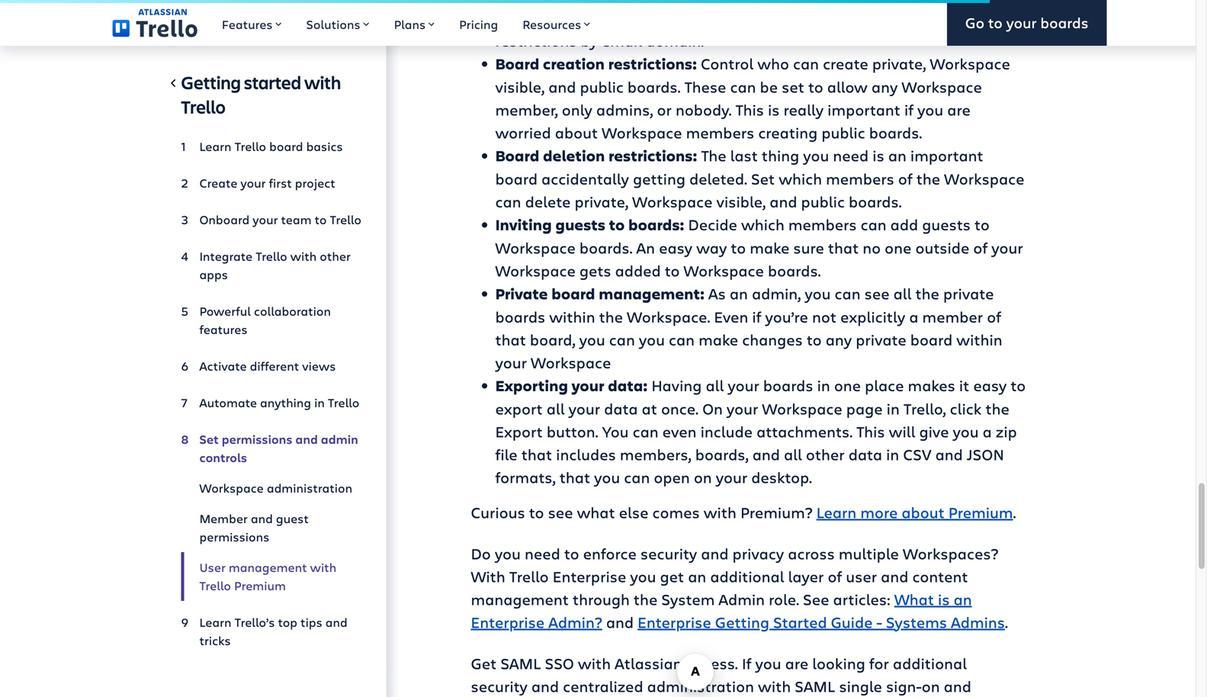 Task type: locate. For each thing, give the bounding box(es) containing it.
data up you
[[604, 398, 638, 419]]

administration down access.
[[647, 676, 754, 696]]

1 horizontal spatial private,
[[872, 53, 926, 73]]

sure up admin,
[[793, 237, 824, 258]]

getting left started
[[181, 70, 241, 94]]

is inside control who can create private, workspace visible, and public boards. these can be set to allow any workspace member, only admins, or nobody. this is really important if you are worried about workspace members creating public boards.
[[768, 99, 780, 120]]

of inside decide which members can add guests to workspace boards. an easy way to make sure that no one outside of your workspace gets added to workspace boards.
[[973, 237, 988, 258]]

1 vertical spatial boards
[[495, 306, 545, 327]]

do you need to enforce security and privacy across multiple workspaces? with trello enterprise you get an additional layer of user and content management through the system admin role. see articles:
[[471, 543, 999, 609]]

getting
[[633, 168, 686, 189]]

in up will
[[887, 398, 900, 419]]

this down be
[[736, 99, 764, 120]]

0 horizontal spatial if
[[752, 306, 761, 327]]

enterprise inside do you need to enforce security and privacy across multiple workspaces? with trello enterprise you get an additional layer of user and content management through the system admin role. see articles:
[[553, 566, 626, 586]]

1 board from the top
[[495, 53, 539, 74]]

restrictions: for boards.
[[608, 53, 697, 74]]

permissions
[[222, 431, 292, 447], [199, 529, 269, 545]]

1 vertical spatial if
[[752, 306, 761, 327]]

if
[[904, 99, 914, 120], [752, 306, 761, 327]]

see
[[803, 589, 829, 609]]

learn left more
[[817, 502, 857, 522]]

user management with trello premium link
[[181, 552, 362, 601]]

security
[[641, 543, 697, 563], [471, 676, 528, 696]]

trello inside do you need to enforce security and privacy across multiple workspaces? with trello enterprise you get an additional layer of user and content management through the system admin role. see articles:
[[509, 566, 549, 586]]

members
[[686, 122, 754, 142], [826, 168, 894, 189], [788, 214, 857, 234]]

allow
[[827, 76, 868, 97]]

an inside as an admin, you can see all the private boards within the workspace. even if you're not explicitly a member of that board, you can you can make changes to any private board within your workspace
[[730, 283, 748, 303]]

enterprise down system at the right bottom
[[638, 611, 711, 632]]

1 vertical spatial premium
[[234, 577, 286, 594]]

and inside "set permissions and admin controls"
[[295, 431, 318, 447]]

articles:
[[833, 589, 891, 609]]

guests down delete
[[556, 214, 605, 235]]

enterprise
[[553, 566, 626, 586], [471, 611, 545, 632], [638, 611, 711, 632]]

to
[[631, 7, 646, 28], [988, 13, 1003, 32], [808, 76, 823, 97], [315, 211, 327, 228], [975, 214, 990, 234], [609, 214, 625, 235], [731, 237, 746, 258], [665, 260, 680, 281], [807, 329, 822, 350], [1011, 375, 1026, 395], [529, 502, 544, 522], [564, 543, 579, 563]]

this inside control who can create private, workspace visible, and public boards. these can be set to allow any workspace member, only admins, or nobody. this is really important if you are worried about workspace members creating public boards.
[[736, 99, 764, 120]]

enterprise up get
[[471, 611, 545, 632]]

an up the add
[[888, 145, 907, 165]]

restrictions: up getting
[[609, 145, 697, 166]]

visible, inside control who can create private, workspace visible, and public boards. these can be set to allow any workspace member, only admins, or nobody. this is really important if you are worried about workspace members creating public boards.
[[495, 76, 545, 97]]

board up the first at the top of the page
[[269, 138, 303, 154]]

of up member at the right top
[[973, 237, 988, 258]]

0 vertical spatial a
[[909, 306, 919, 327]]

sure up the 'setting'
[[814, 0, 845, 4]]

trello inside user management with trello premium
[[199, 577, 231, 594]]

need inside do you need to enforce security and privacy across multiple workspaces? with trello enterprise you get an additional layer of user and content management through the system admin role. see articles:
[[525, 543, 560, 563]]

1 vertical spatial a
[[983, 421, 992, 441]]

plans
[[394, 16, 426, 32]]

access.
[[686, 653, 738, 673]]

0 horizontal spatial any
[[826, 329, 852, 350]]

private, right create
[[872, 53, 926, 73]]

enterprise inside what is an enterprise admin?
[[471, 611, 545, 632]]

can down "workspace."
[[669, 329, 695, 350]]

of left user
[[828, 566, 842, 586]]

2 board from the top
[[495, 145, 539, 166]]

need down curious
[[525, 543, 560, 563]]

admins
[[951, 611, 1005, 632]]

2 vertical spatial one
[[834, 375, 861, 395]]

management inside user management with trello premium
[[229, 559, 307, 575]]

any down not
[[826, 329, 852, 350]]

learn inside learn trello's top tips and tricks
[[199, 614, 232, 630]]

0 vertical spatial restrictions:
[[608, 53, 697, 74]]

member,
[[495, 99, 558, 120]]

0 vertical spatial private,
[[872, 53, 926, 73]]

guests right the add
[[922, 214, 971, 234]]

that left board,
[[495, 329, 526, 350]]

team
[[281, 211, 312, 228]]

within up board,
[[549, 306, 595, 327]]

an up admins
[[954, 589, 972, 609]]

added down an
[[615, 260, 661, 281]]

give
[[919, 421, 949, 441]]

0 vertical spatial this
[[736, 99, 764, 120]]

is
[[566, 7, 578, 28], [768, 99, 780, 120], [873, 145, 884, 165], [938, 589, 950, 609]]

0 vertical spatial .
[[1013, 502, 1016, 522]]

1 vertical spatial permissions
[[199, 529, 269, 545]]

1 vertical spatial visible,
[[717, 191, 766, 211]]

0 horizontal spatial data
[[604, 398, 638, 419]]

1 horizontal spatial private
[[943, 283, 994, 303]]

with up tips
[[310, 559, 336, 575]]

1 horizontal spatial premium
[[949, 502, 1013, 522]]

one inside the having all your boards in one place makes it easy to export all your data at once. on your workspace page in trello, click the export button. you can even include attachments. this will give you a zip file that includes members, boards, and all other data in csv and json formats, that you can open on your desktop.
[[834, 375, 861, 395]]

0 horizontal spatial by
[[581, 30, 598, 51]]

the inside the last thing you need is an important board accidentally getting deleted. set which members of the workspace can delete private, workspace visible, and public boards.
[[916, 168, 940, 189]]

board,
[[530, 329, 576, 350]]

1 horizontal spatial enterprise
[[553, 566, 626, 586]]

board down member at the right top
[[910, 329, 953, 350]]

if inside as an admin, you can see all the private boards within the workspace. even if you're not explicitly a member of that board, you can you can make changes to any private board within your workspace
[[752, 306, 761, 327]]

any inside control who can create private, workspace visible, and public boards. these can be set to allow any workspace member, only admins, or nobody. this is really important if you are worried about workspace members creating public boards.
[[872, 76, 898, 97]]

and down sso
[[531, 676, 559, 696]]

0 vertical spatial set
[[751, 168, 775, 189]]

layer
[[788, 566, 824, 586]]

2 horizontal spatial boards
[[1041, 13, 1089, 32]]

1 vertical spatial within
[[957, 329, 1003, 350]]

can left the add
[[861, 214, 887, 234]]

set down thing
[[751, 168, 775, 189]]

1 vertical spatial important
[[911, 145, 984, 165]]

sure inside make sure no one outside your company is added to your workspace by setting workspace membership restrictions by email domain.
[[814, 0, 845, 4]]

tricks
[[199, 632, 231, 649]]

outside inside decide which members can add guests to workspace boards. an easy way to make sure that no one outside of your workspace gets added to workspace boards.
[[916, 237, 970, 258]]

management down with
[[471, 589, 569, 609]]

systems
[[886, 611, 947, 632]]

can inside decide which members can add guests to workspace boards. an easy way to make sure that no one outside of your workspace gets added to workspace boards.
[[861, 214, 887, 234]]

learn up create
[[199, 138, 232, 154]]

within down member at the right top
[[957, 329, 1003, 350]]

1 vertical spatial members
[[826, 168, 894, 189]]

0 horizontal spatial a
[[909, 306, 919, 327]]

public inside the last thing you need is an important board accidentally getting deleted. set which members of the workspace can delete private, workspace visible, and public boards.
[[801, 191, 845, 211]]

1 vertical spatial this
[[857, 421, 885, 441]]

about down only
[[555, 122, 598, 142]]

1 vertical spatial are
[[785, 653, 809, 673]]

0 horizontal spatial premium
[[234, 577, 286, 594]]

1 horizontal spatial management
[[471, 589, 569, 609]]

restrictions
[[495, 30, 577, 51]]

and
[[549, 76, 576, 97], [770, 191, 797, 211], [295, 431, 318, 447], [752, 444, 780, 464], [935, 444, 963, 464], [251, 510, 273, 527], [701, 543, 729, 563], [881, 566, 909, 586], [606, 611, 634, 632], [325, 614, 348, 630], [531, 676, 559, 696]]

a left member at the right top
[[909, 306, 919, 327]]

the up zip
[[986, 398, 1010, 419]]

0 horizontal spatial getting
[[181, 70, 241, 94]]

1 vertical spatial other
[[806, 444, 845, 464]]

0 vertical spatial private
[[943, 283, 994, 303]]

1 horizontal spatial set
[[751, 168, 775, 189]]

restrictions: for accidentally
[[609, 145, 697, 166]]

include
[[701, 421, 753, 441]]

inviting guests to boards:
[[495, 214, 684, 235]]

1 vertical spatial by
[[581, 30, 598, 51]]

create
[[823, 53, 868, 73]]

visible, up member,
[[495, 76, 545, 97]]

members inside the last thing you need is an important board accidentally getting deleted. set which members of the workspace can delete private, workspace visible, and public boards.
[[826, 168, 894, 189]]

deletion
[[543, 145, 605, 166]]

outside inside make sure no one outside your company is added to your workspace by setting workspace membership restrictions by email domain.
[[902, 0, 956, 4]]

learn for learn trello board basics
[[199, 138, 232, 154]]

permissions down member
[[199, 529, 269, 545]]

of inside do you need to enforce security and privacy across multiple workspaces? with trello enterprise you get an additional layer of user and content management through the system admin role. see articles:
[[828, 566, 842, 586]]

easy right an
[[659, 237, 693, 258]]

accidentally
[[542, 168, 629, 189]]

boards inside the having all your boards in one place makes it easy to export all your data at once. on your workspace page in trello, click the export button. you can even include attachments. this will give you a zip file that includes members, boards, and all other data in csv and json formats, that you can open on your desktop.
[[763, 375, 813, 395]]

on
[[694, 467, 712, 487], [922, 676, 940, 696]]

make inside as an admin, you can see all the private boards within the workspace. even if you're not explicitly a member of that board, you can you can make changes to any private board within your workspace
[[699, 329, 738, 350]]

1 vertical spatial set
[[199, 431, 219, 447]]

powerful collaboration features link
[[181, 296, 362, 345]]

sign-
[[886, 676, 922, 696]]

that up not
[[828, 237, 859, 258]]

1 vertical spatial management
[[471, 589, 569, 609]]

1 vertical spatial added
[[615, 260, 661, 281]]

different
[[250, 358, 299, 374]]

having
[[651, 375, 702, 395]]

in
[[817, 375, 830, 395], [314, 394, 325, 411], [887, 398, 900, 419], [886, 444, 899, 464]]

outside up membership
[[902, 0, 956, 4]]

0 vertical spatial permissions
[[222, 431, 292, 447]]

anything
[[260, 394, 311, 411]]

saml down looking
[[795, 676, 835, 696]]

trello inside getting started with trello
[[181, 95, 226, 119]]

2 vertical spatial learn
[[199, 614, 232, 630]]

private,
[[872, 53, 926, 73], [575, 191, 629, 211]]

0 horizontal spatial see
[[548, 502, 573, 522]]

pricing link
[[447, 0, 510, 46]]

0 horizontal spatial important
[[828, 99, 901, 120]]

1 vertical spatial easy
[[973, 375, 1007, 395]]

learn up tricks
[[199, 614, 232, 630]]

that inside as an admin, you can see all the private boards within the workspace. even if you're not explicitly a member of that board, you can you can make changes to any private board within your workspace
[[495, 329, 526, 350]]

on down systems
[[922, 676, 940, 696]]

permissions inside "set permissions and admin controls"
[[222, 431, 292, 447]]

by up board creation restrictions:
[[581, 30, 598, 51]]

important
[[828, 99, 901, 120], [911, 145, 984, 165]]

one
[[871, 0, 898, 4], [885, 237, 912, 258], [834, 375, 861, 395]]

even
[[662, 421, 697, 441]]

a inside as an admin, you can see all the private boards within the workspace. even if you're not explicitly a member of that board, you can you can make changes to any private board within your workspace
[[909, 306, 919, 327]]

private, up inviting guests to boards:
[[575, 191, 629, 211]]

1 vertical spatial see
[[548, 502, 573, 522]]

of up the add
[[898, 168, 913, 189]]

0 horizontal spatial easy
[[659, 237, 693, 258]]

an inside the last thing you need is an important board accidentally getting deleted. set which members of the workspace can delete private, workspace visible, and public boards.
[[888, 145, 907, 165]]

board down worried
[[495, 145, 539, 166]]

an up system at the right bottom
[[688, 566, 706, 586]]

administration inside the get saml sso with atlassian access. if you are looking for additional security and centralized administration with saml single sign-on an
[[647, 676, 754, 696]]

0 horizontal spatial are
[[785, 653, 809, 673]]

of right member at the right top
[[987, 306, 1001, 327]]

outside
[[902, 0, 956, 4], [916, 237, 970, 258]]

sure
[[814, 0, 845, 4], [793, 237, 824, 258]]

data
[[604, 398, 638, 419], [849, 444, 882, 464]]

guest
[[276, 510, 309, 527]]

no up create
[[849, 0, 867, 4]]

of inside as an admin, you can see all the private boards within the workspace. even if you're not explicitly a member of that board, you can you can make changes to any private board within your workspace
[[987, 306, 1001, 327]]

members inside decide which members can add guests to workspace boards. an easy way to make sure that no one outside of your workspace gets added to workspace boards.
[[788, 214, 857, 234]]

additional inside do you need to enforce security and privacy across multiple workspaces? with trello enterprise you get an additional layer of user and content management through the system admin role. see articles:
[[710, 566, 784, 586]]

this
[[736, 99, 764, 120], [857, 421, 885, 441]]

need down allow at the right top of page
[[833, 145, 869, 165]]

added up email
[[581, 7, 627, 28]]

0 vertical spatial any
[[872, 76, 898, 97]]

user
[[846, 566, 877, 586]]

integrate
[[199, 248, 253, 264]]

across
[[788, 543, 835, 563]]

boards. inside the last thing you need is an important board accidentally getting deleted. set which members of the workspace can delete private, workspace visible, and public boards.
[[849, 191, 902, 211]]

and inside control who can create private, workspace visible, and public boards. these can be set to allow any workspace member, only admins, or nobody. this is really important if you are worried about workspace members creating public boards.
[[549, 76, 576, 97]]

get
[[660, 566, 684, 586]]

member and guest permissions
[[199, 510, 309, 545]]

0 vertical spatial visible,
[[495, 76, 545, 97]]

getting
[[181, 70, 241, 94], [715, 611, 769, 632]]

private
[[943, 283, 994, 303], [856, 329, 907, 350]]

visible,
[[495, 76, 545, 97], [717, 191, 766, 211]]

one inside make sure no one outside your company is added to your workspace by setting workspace membership restrictions by email domain.
[[871, 0, 898, 4]]

1 horizontal spatial by
[[770, 7, 787, 28]]

1 horizontal spatial administration
[[647, 676, 754, 696]]

admins,
[[596, 99, 653, 120]]

0 horizontal spatial need
[[525, 543, 560, 563]]

boards for having all your boards in one place makes it easy to export all your data at once. on your workspace page in trello, click the export button. you can even include attachments. this will give you a zip file that includes members, boards, and all other data in csv and json formats, that you can open on your desktop.
[[763, 375, 813, 395]]

0 vertical spatial administration
[[267, 480, 352, 496]]

which
[[779, 168, 822, 189], [741, 214, 785, 234]]

0 vertical spatial are
[[947, 99, 971, 120]]

1 horizontal spatial visible,
[[717, 191, 766, 211]]

trello inside integrate trello with other apps
[[256, 248, 287, 264]]

board deletion restrictions:
[[495, 145, 697, 166]]

1 vertical spatial on
[[922, 676, 940, 696]]

1 horizontal spatial if
[[904, 99, 914, 120]]

0 vertical spatial boards
[[1041, 13, 1089, 32]]

board inside the last thing you need is an important board accidentally getting deleted. set which members of the workspace can delete private, workspace visible, and public boards.
[[495, 168, 538, 189]]

1 vertical spatial outside
[[916, 237, 970, 258]]

0 vertical spatial outside
[[902, 0, 956, 4]]

by down make
[[770, 7, 787, 28]]

can down at
[[633, 421, 659, 441]]

1 guests from the left
[[922, 214, 971, 234]]

other down onboard your team to trello
[[320, 248, 351, 264]]

to inside onboard your team to trello link
[[315, 211, 327, 228]]

0 vertical spatial members
[[686, 122, 754, 142]]

0 vertical spatial if
[[904, 99, 914, 120]]

0 horizontal spatial private
[[856, 329, 907, 350]]

see up explicitly
[[865, 283, 890, 303]]

0 horizontal spatial management
[[229, 559, 307, 575]]

an right as
[[730, 283, 748, 303]]

in left the csv
[[886, 444, 899, 464]]

0 horizontal spatial visible,
[[495, 76, 545, 97]]

visible, inside the last thing you need is an important board accidentally getting deleted. set which members of the workspace can delete private, workspace visible, and public boards.
[[717, 191, 766, 211]]

permissions inside the member and guest permissions
[[199, 529, 269, 545]]

can up 'set' at the top right
[[793, 53, 819, 73]]

additional up "admin"
[[710, 566, 784, 586]]

the left system at the right bottom
[[634, 589, 658, 609]]

get
[[471, 653, 497, 673]]

see left the what
[[548, 502, 573, 522]]

1 horizontal spatial are
[[947, 99, 971, 120]]

any right allow at the right top of page
[[872, 76, 898, 97]]

open
[[654, 467, 690, 487]]

1 horizontal spatial boards
[[763, 375, 813, 395]]

within
[[549, 306, 595, 327], [957, 329, 1003, 350]]

visible, down deleted.
[[717, 191, 766, 211]]

get saml sso with atlassian access. if you are looking for additional security and centralized administration with saml single sign-on an
[[471, 653, 972, 697]]

1 horizontal spatial on
[[922, 676, 940, 696]]

learn trello board basics
[[199, 138, 343, 154]]

1 vertical spatial restrictions:
[[609, 145, 697, 166]]

plans button
[[382, 0, 447, 46]]

of
[[898, 168, 913, 189], [973, 237, 988, 258], [987, 306, 1001, 327], [828, 566, 842, 586]]

and down thing
[[770, 191, 797, 211]]

button.
[[547, 421, 598, 441]]

board inside learn trello board basics link
[[269, 138, 303, 154]]

basics
[[306, 138, 343, 154]]

board for board deletion restrictions:
[[495, 145, 539, 166]]

on inside the get saml sso with atlassian access. if you are looking for additional security and centralized administration with saml single sign-on an
[[922, 676, 940, 696]]

is inside make sure no one outside your company is added to your workspace by setting workspace membership restrictions by email domain.
[[566, 7, 578, 28]]

security inside do you need to enforce security and privacy across multiple workspaces? with trello enterprise you get an additional layer of user and content management through the system admin role. see articles:
[[641, 543, 697, 563]]

0 horizontal spatial make
[[699, 329, 738, 350]]

restrictions: down domain.
[[608, 53, 697, 74]]

other down attachments.
[[806, 444, 845, 464]]

board inside as an admin, you can see all the private boards within the workspace. even if you're not explicitly a member of that board, you can you can make changes to any private board within your workspace
[[910, 329, 953, 350]]

0 horizontal spatial boards
[[495, 306, 545, 327]]

can up data: in the right of the page
[[609, 329, 635, 350]]

your
[[960, 0, 991, 4], [650, 7, 682, 28], [1007, 13, 1037, 32], [241, 175, 266, 191], [253, 211, 278, 228], [992, 237, 1023, 258], [495, 352, 527, 372], [728, 375, 759, 395], [572, 375, 604, 396], [569, 398, 600, 419], [727, 398, 758, 419], [716, 467, 748, 487]]

1 horizontal spatial important
[[911, 145, 984, 165]]

board
[[495, 53, 539, 74], [495, 145, 539, 166]]

1 horizontal spatial any
[[872, 76, 898, 97]]

board down the gets
[[552, 283, 595, 304]]

1 horizontal spatial this
[[857, 421, 885, 441]]

0 vertical spatial see
[[865, 283, 890, 303]]

see inside as an admin, you can see all the private boards within the workspace. even if you're not explicitly a member of that board, you can you can make changes to any private board within your workspace
[[865, 283, 890, 303]]

workspace inside as an admin, you can see all the private boards within the workspace. even if you're not explicitly a member of that board, you can you can make changes to any private board within your workspace
[[531, 352, 611, 372]]

learn trello's top tips and tricks link
[[181, 607, 362, 656]]

1 vertical spatial board
[[495, 145, 539, 166]]

0 vertical spatial important
[[828, 99, 901, 120]]

0 horizontal spatial .
[[1005, 611, 1008, 632]]

security up get at the bottom right of the page
[[641, 543, 697, 563]]

0 horizontal spatial enterprise
[[471, 611, 545, 632]]

can inside the last thing you need is an important board accidentally getting deleted. set which members of the workspace can delete private, workspace visible, and public boards.
[[495, 191, 521, 211]]

place
[[865, 375, 904, 395]]

which down thing
[[779, 168, 822, 189]]

additional
[[710, 566, 784, 586], [893, 653, 967, 673]]

administration up guest
[[267, 480, 352, 496]]

the
[[916, 168, 940, 189], [916, 283, 940, 303], [599, 306, 623, 327], [986, 398, 1010, 419], [634, 589, 658, 609]]

activate different views
[[199, 358, 336, 374]]

1 vertical spatial additional
[[893, 653, 967, 673]]

set up controls
[[199, 431, 219, 447]]

you inside the get saml sso with atlassian access. if you are looking for additional security and centralized administration with saml single sign-on an
[[755, 653, 781, 673]]

activate different views link
[[181, 351, 362, 381]]

which down the last thing you need is an important board accidentally getting deleted. set which members of the workspace can delete private, workspace visible, and public boards.
[[741, 214, 785, 234]]

set inside the last thing you need is an important board accidentally getting deleted. set which members of the workspace can delete private, workspace visible, and public boards.
[[751, 168, 775, 189]]

onboard your team to trello
[[199, 211, 361, 228]]

1 vertical spatial no
[[863, 237, 881, 258]]

premium up "trello's"
[[234, 577, 286, 594]]

and enterprise getting started guide - systems admins .
[[602, 611, 1008, 632]]

and inside the get saml sso with atlassian access. if you are looking for additional security and centralized administration with saml single sign-on an
[[531, 676, 559, 696]]

you
[[602, 421, 629, 441]]

1 horizontal spatial getting
[[715, 611, 769, 632]]

enterprise up through
[[553, 566, 626, 586]]

and left admin
[[295, 431, 318, 447]]

json
[[967, 444, 1004, 464]]

premium
[[949, 502, 1013, 522], [234, 577, 286, 594]]

1 horizontal spatial make
[[750, 237, 790, 258]]

set inside "set permissions and admin controls"
[[199, 431, 219, 447]]

0 horizontal spatial this
[[736, 99, 764, 120]]

0 vertical spatial premium
[[949, 502, 1013, 522]]

no inside decide which members can add guests to workspace boards. an easy way to make sure that no one outside of your workspace gets added to workspace boards.
[[863, 237, 881, 258]]

all up on
[[706, 375, 724, 395]]

board up delete
[[495, 168, 538, 189]]

resources
[[523, 16, 581, 32]]

0 vertical spatial learn
[[199, 138, 232, 154]]

1 vertical spatial one
[[885, 237, 912, 258]]

0 vertical spatial added
[[581, 7, 627, 28]]

on down "boards,"
[[694, 467, 712, 487]]

outside down the add
[[916, 237, 970, 258]]

any
[[872, 76, 898, 97], [826, 329, 852, 350]]

features
[[199, 321, 248, 337]]

1 horizontal spatial see
[[865, 283, 890, 303]]

private up member at the right top
[[943, 283, 994, 303]]

data down page
[[849, 444, 882, 464]]

the up the add
[[916, 168, 940, 189]]

all up "desktop."
[[784, 444, 802, 464]]

1 horizontal spatial saml
[[795, 676, 835, 696]]

about right more
[[902, 502, 945, 522]]

1 vertical spatial private,
[[575, 191, 629, 211]]

a left zip
[[983, 421, 992, 441]]

make down even
[[699, 329, 738, 350]]

onboard
[[199, 211, 250, 228]]

boards inside as an admin, you can see all the private boards within the workspace. even if you're not explicitly a member of that board, you can you can make changes to any private board within your workspace
[[495, 306, 545, 327]]

1 horizontal spatial easy
[[973, 375, 1007, 395]]

trello
[[181, 95, 226, 119], [235, 138, 266, 154], [330, 211, 361, 228], [256, 248, 287, 264], [328, 394, 360, 411], [509, 566, 549, 586], [199, 577, 231, 594]]

1 horizontal spatial additional
[[893, 653, 967, 673]]

this down page
[[857, 421, 885, 441]]

set
[[782, 76, 805, 97]]

workspace administration
[[199, 480, 352, 496]]



Task type: describe. For each thing, give the bounding box(es) containing it.
and inside learn trello's top tips and tricks
[[325, 614, 348, 630]]

board for board creation restrictions:
[[495, 53, 539, 74]]

an
[[636, 237, 655, 258]]

creation
[[543, 53, 605, 74]]

admin
[[719, 589, 765, 609]]

and down through
[[606, 611, 634, 632]]

in inside automate anything in trello link
[[314, 394, 325, 411]]

project
[[295, 175, 335, 191]]

as
[[708, 283, 726, 303]]

the inside the having all your boards in one place makes it easy to export all your data at once. on your workspace page in trello, click the export button. you can even include attachments. this will give you a zip file that includes members, boards, and all other data in csv and json formats, that you can open on your desktop.
[[986, 398, 1010, 419]]

0 horizontal spatial saml
[[501, 653, 541, 673]]

easy inside the having all your boards in one place makes it easy to export all your data at once. on your workspace page in trello, click the export button. you can even include attachments. this will give you a zip file that includes members, boards, and all other data in csv and json formats, that you can open on your desktop.
[[973, 375, 1007, 395]]

private, inside the last thing you need is an important board accidentally getting deleted. set which members of the workspace can delete private, workspace visible, and public boards.
[[575, 191, 629, 211]]

content
[[912, 566, 968, 586]]

boards:
[[628, 214, 684, 235]]

to inside the having all your boards in one place makes it easy to export all your data at once. on your workspace page in trello, click the export button. you can even include attachments. this will give you a zip file that includes members, boards, and all other data in csv and json formats, that you can open on your desktop.
[[1011, 375, 1026, 395]]

inviting
[[495, 214, 552, 235]]

with inside getting started with trello
[[304, 70, 341, 94]]

these
[[685, 76, 726, 97]]

membership
[[930, 7, 1020, 28]]

of inside the last thing you need is an important board accidentally getting deleted. set which members of the workspace can delete private, workspace visible, and public boards.
[[898, 168, 913, 189]]

activate
[[199, 358, 247, 374]]

to inside do you need to enforce security and privacy across multiple workspaces? with trello enterprise you get an additional layer of user and content management through the system admin role. see articles:
[[564, 543, 579, 563]]

data:
[[608, 375, 648, 396]]

administration inside workspace administration link
[[267, 480, 352, 496]]

no inside make sure no one outside your company is added to your workspace by setting workspace membership restrictions by email domain.
[[849, 0, 867, 4]]

important inside control who can create private, workspace visible, and public boards. these can be set to allow any workspace member, only admins, or nobody. this is really important if you are worried about workspace members creating public boards.
[[828, 99, 901, 120]]

boards for go to your boards
[[1041, 13, 1089, 32]]

comes
[[652, 502, 700, 522]]

1 vertical spatial .
[[1005, 611, 1008, 632]]

workspace inside the having all your boards in one place makes it easy to export all your data at once. on your workspace page in trello, click the export button. you can even include attachments. this will give you a zip file that includes members, boards, and all other data in csv and json formats, that you can open on your desktop.
[[762, 398, 843, 419]]

at
[[642, 398, 657, 419]]

members inside control who can create private, workspace visible, and public boards. these can be set to allow any workspace member, only admins, or nobody. this is really important if you are worried about workspace members creating public boards.
[[686, 122, 754, 142]]

atlassian trello image
[[112, 9, 197, 37]]

setting
[[791, 7, 842, 28]]

formats,
[[495, 467, 556, 487]]

0 vertical spatial public
[[580, 76, 624, 97]]

is inside what is an enterprise admin?
[[938, 589, 950, 609]]

premium inside user management with trello premium
[[234, 577, 286, 594]]

0 vertical spatial by
[[770, 7, 787, 28]]

management inside do you need to enforce security and privacy across multiple workspaces? with trello enterprise you get an additional layer of user and content management through the system admin role. see articles:
[[471, 589, 569, 609]]

export
[[495, 421, 543, 441]]

having all your boards in one place makes it easy to export all your data at once. on your workspace page in trello, click the export button. you can even include attachments. this will give you a zip file that includes members, boards, and all other data in csv and json formats, that you can open on your desktop.
[[495, 375, 1026, 487]]

be
[[760, 76, 778, 97]]

private board management:
[[495, 283, 705, 304]]

multiple
[[839, 543, 899, 563]]

first
[[269, 175, 292, 191]]

which inside the last thing you need is an important board accidentally getting deleted. set which members of the workspace can delete private, workspace visible, and public boards.
[[779, 168, 822, 189]]

page progress progress bar
[[0, 0, 990, 3]]

the up member at the right top
[[916, 283, 940, 303]]

control who can create private, workspace visible, and public boards. these can be set to allow any workspace member, only admins, or nobody. this is really important if you are worried about workspace members creating public boards.
[[495, 53, 1010, 142]]

last
[[730, 145, 758, 165]]

attachments.
[[757, 421, 853, 441]]

all inside as an admin, you can see all the private boards within the workspace. even if you're not explicitly a member of that board, you can you can make changes to any private board within your workspace
[[894, 283, 912, 303]]

can left be
[[730, 76, 756, 97]]

and up "desktop."
[[752, 444, 780, 464]]

csv
[[903, 444, 932, 464]]

guests inside decide which members can add guests to workspace boards. an easy way to make sure that no one outside of your workspace gets added to workspace boards.
[[922, 214, 971, 234]]

and up what
[[881, 566, 909, 586]]

1 vertical spatial about
[[902, 502, 945, 522]]

integrate trello with other apps
[[199, 248, 351, 283]]

your inside decide which members can add guests to workspace boards. an easy way to make sure that no one outside of your workspace gets added to workspace boards.
[[992, 237, 1023, 258]]

for
[[869, 653, 889, 673]]

are inside control who can create private, workspace visible, and public boards. these can be set to allow any workspace member, only admins, or nobody. this is really important if you are worried about workspace members creating public boards.
[[947, 99, 971, 120]]

includes
[[556, 444, 616, 464]]

and inside the last thing you need is an important board accidentally getting deleted. set which members of the workspace can delete private, workspace visible, and public boards.
[[770, 191, 797, 211]]

that down the includes
[[560, 467, 590, 487]]

1 vertical spatial learn
[[817, 502, 857, 522]]

the inside do you need to enforce security and privacy across multiple workspaces? with trello enterprise you get an additional layer of user and content management through the system admin role. see articles:
[[634, 589, 658, 609]]

powerful collaboration features
[[199, 303, 331, 337]]

which inside decide which members can add guests to workspace boards. an easy way to make sure that no one outside of your workspace gets added to workspace boards.
[[741, 214, 785, 234]]

single
[[839, 676, 882, 696]]

and inside the member and guest permissions
[[251, 510, 273, 527]]

domain.
[[646, 30, 704, 51]]

learn trello's top tips and tricks
[[199, 614, 348, 649]]

that up formats,
[[521, 444, 552, 464]]

member
[[199, 510, 248, 527]]

admin,
[[752, 283, 801, 303]]

collaboration
[[254, 303, 331, 319]]

getting inside getting started with trello
[[181, 70, 241, 94]]

sso
[[545, 653, 574, 673]]

with down "started"
[[758, 676, 791, 696]]

added inside make sure no one outside your company is added to your workspace by setting workspace membership restrictions by email domain.
[[581, 7, 627, 28]]

and down give
[[935, 444, 963, 464]]

make inside decide which members can add guests to workspace boards. an easy way to make sure that no one outside of your workspace gets added to workspace boards.
[[750, 237, 790, 258]]

go to your boards link
[[947, 0, 1107, 46]]

make
[[771, 0, 810, 4]]

exporting your data:
[[495, 375, 648, 396]]

atlassian
[[615, 653, 682, 673]]

do
[[471, 543, 491, 563]]

system
[[661, 589, 715, 609]]

guide
[[831, 611, 873, 632]]

2 guests from the left
[[556, 214, 605, 235]]

to inside control who can create private, workspace visible, and public boards. these can be set to allow any workspace member, only admins, or nobody. this is really important if you are worried about workspace members creating public boards.
[[808, 76, 823, 97]]

sure inside decide which members can add guests to workspace boards. an easy way to make sure that no one outside of your workspace gets added to workspace boards.
[[793, 237, 824, 258]]

powerful
[[199, 303, 251, 319]]

the
[[701, 145, 727, 165]]

export
[[495, 398, 543, 419]]

learn trello board basics link
[[181, 131, 362, 162]]

enforce
[[583, 543, 637, 563]]

set permissions and admin controls
[[199, 431, 358, 466]]

0 horizontal spatial within
[[549, 306, 595, 327]]

the down private board management:
[[599, 306, 623, 327]]

with right comes
[[704, 502, 737, 522]]

to inside go to your boards link
[[988, 13, 1003, 32]]

member
[[922, 306, 983, 327]]

if inside control who can create private, workspace visible, and public boards. these can be set to allow any workspace member, only admins, or nobody. this is really important if you are worried about workspace members creating public boards.
[[904, 99, 914, 120]]

your inside as an admin, you can see all the private boards within the workspace. even if you're not explicitly a member of that board, you can you can make changes to any private board within your workspace
[[495, 352, 527, 372]]

security inside the get saml sso with atlassian access. if you are looking for additional security and centralized administration with saml single sign-on an
[[471, 676, 528, 696]]

explicitly
[[840, 306, 905, 327]]

changes
[[742, 329, 803, 350]]

on inside the having all your boards in one place makes it easy to export all your data at once. on your workspace page in trello, click the export button. you can even include attachments. this will give you a zip file that includes members, boards, and all other data in csv and json formats, that you can open on your desktop.
[[694, 467, 712, 487]]

you inside the last thing you need is an important board accidentally getting deleted. set which members of the workspace can delete private, workspace visible, and public boards.
[[803, 145, 829, 165]]

and left privacy
[[701, 543, 729, 563]]

a inside the having all your boards in one place makes it easy to export all your data at once. on your workspace page in trello, click the export button. you can even include attachments. this will give you a zip file that includes members, boards, and all other data in csv and json formats, that you can open on your desktop.
[[983, 421, 992, 441]]

with inside integrate trello with other apps
[[290, 248, 317, 264]]

solutions button
[[294, 0, 382, 46]]

features button
[[210, 0, 294, 46]]

started
[[773, 611, 827, 632]]

an inside what is an enterprise admin?
[[954, 589, 972, 609]]

views
[[302, 358, 336, 374]]

additional inside the get saml sso with atlassian access. if you are looking for additional security and centralized administration with saml single sign-on an
[[893, 653, 967, 673]]

0 vertical spatial data
[[604, 398, 638, 419]]

go to your boards
[[965, 13, 1089, 32]]

you inside control who can create private, workspace visible, and public boards. these can be set to allow any workspace member, only admins, or nobody. this is really important if you are worried about workspace members creating public boards.
[[918, 99, 944, 120]]

private, inside control who can create private, workspace visible, and public boards. these can be set to allow any workspace member, only admins, or nobody. this is really important if you are worried about workspace members creating public boards.
[[872, 53, 926, 73]]

that inside decide which members can add guests to workspace boards. an easy way to make sure that no one outside of your workspace gets added to workspace boards.
[[828, 237, 859, 258]]

set permissions and admin controls link
[[181, 424, 362, 473]]

getting started with trello link
[[181, 70, 362, 125]]

deleted.
[[689, 168, 747, 189]]

important inside the last thing you need is an important board accidentally getting deleted. set which members of the workspace can delete private, workspace visible, and public boards.
[[911, 145, 984, 165]]

centralized
[[563, 676, 643, 696]]

all down 'exporting your data:'
[[547, 398, 565, 419]]

workspaces?
[[903, 543, 999, 563]]

file
[[495, 444, 518, 464]]

to inside make sure no one outside your company is added to your workspace by setting workspace membership restrictions by email domain.
[[631, 7, 646, 28]]

create your first project
[[199, 175, 335, 191]]

can up not
[[835, 283, 861, 303]]

admin?
[[548, 611, 602, 632]]

any inside as an admin, you can see all the private boards within the workspace. even if you're not explicitly a member of that board, you can you can make changes to any private board within your workspace
[[826, 329, 852, 350]]

with inside user management with trello premium
[[310, 559, 336, 575]]

role.
[[769, 589, 799, 609]]

with up centralized
[[578, 653, 611, 673]]

this inside the having all your boards in one place makes it easy to export all your data at once. on your workspace page in trello, click the export button. you can even include attachments. this will give you a zip file that includes members, boards, and all other data in csv and json formats, that you can open on your desktop.
[[857, 421, 885, 441]]

private
[[495, 283, 548, 304]]

other inside integrate trello with other apps
[[320, 248, 351, 264]]

learn for learn trello's top tips and tricks
[[199, 614, 232, 630]]

what is an enterprise admin? link
[[471, 589, 972, 632]]

1 horizontal spatial .
[[1013, 502, 1016, 522]]

click
[[950, 398, 982, 419]]

are inside the get saml sso with atlassian access. if you are looking for additional security and centralized administration with saml single sign-on an
[[785, 653, 809, 673]]

easy inside decide which members can add guests to workspace boards. an easy way to make sure that no one outside of your workspace gets added to workspace boards.
[[659, 237, 693, 258]]

one inside decide which members can add guests to workspace boards. an easy way to make sure that no one outside of your workspace gets added to workspace boards.
[[885, 237, 912, 258]]

user management with trello premium
[[199, 559, 336, 594]]

thing
[[762, 145, 799, 165]]

add
[[891, 214, 918, 234]]

1 vertical spatial data
[[849, 444, 882, 464]]

need inside the last thing you need is an important board accidentally getting deleted. set which members of the workspace can delete private, workspace visible, and public boards.
[[833, 145, 869, 165]]

in up attachments.
[[817, 375, 830, 395]]

worried
[[495, 122, 551, 142]]

management:
[[599, 283, 705, 304]]

1 vertical spatial public
[[822, 122, 865, 142]]

to inside as an admin, you can see all the private boards within the workspace. even if you're not explicitly a member of that board, you can you can make changes to any private board within your workspace
[[807, 329, 822, 350]]

other inside the having all your boards in one place makes it easy to export all your data at once. on your workspace page in trello, click the export button. you can even include attachments. this will give you a zip file that includes members, boards, and all other data in csv and json formats, that you can open on your desktop.
[[806, 444, 845, 464]]

about inside control who can create private, workspace visible, and public boards. these can be set to allow any workspace member, only admins, or nobody. this is really important if you are worried about workspace members creating public boards.
[[555, 122, 598, 142]]

2 horizontal spatial enterprise
[[638, 611, 711, 632]]

privacy
[[733, 543, 784, 563]]

can down members,
[[624, 467, 650, 487]]

premium?
[[740, 502, 813, 522]]

only
[[562, 99, 592, 120]]

admin
[[321, 431, 358, 447]]

go
[[965, 13, 985, 32]]

apps
[[199, 266, 228, 283]]

pricing
[[459, 16, 498, 32]]



Task type: vqa. For each thing, say whether or not it's contained in the screenshot.
the left if
yes



